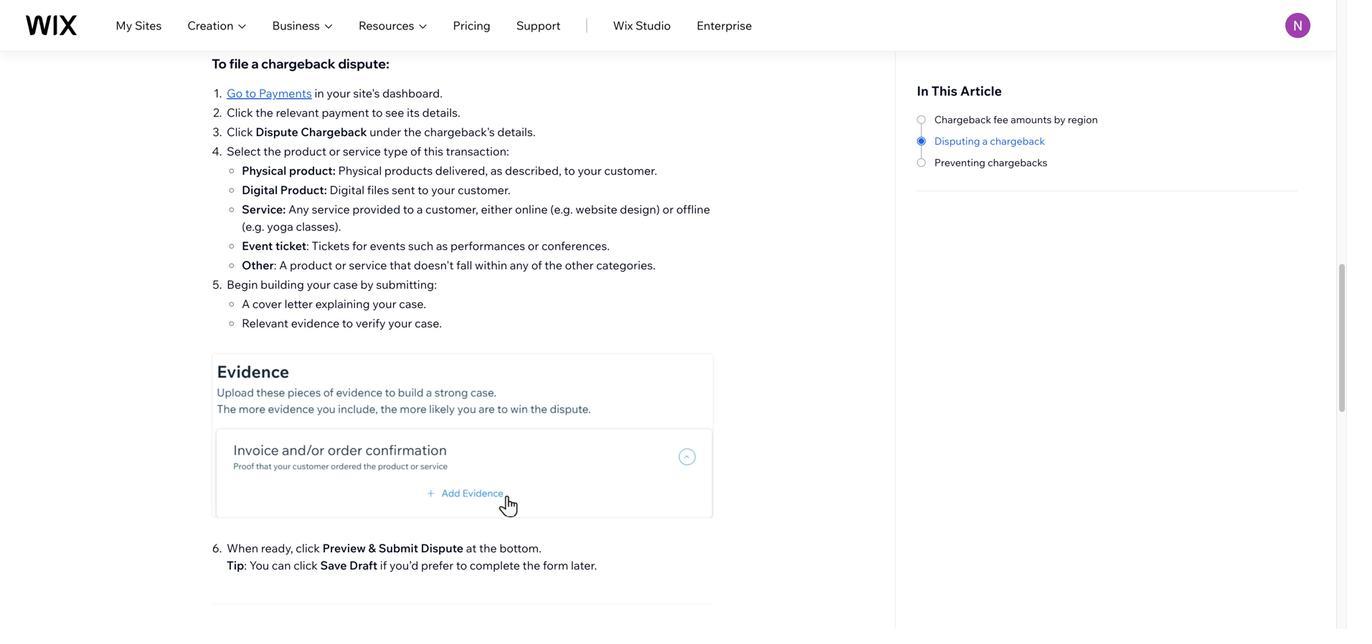 Task type: vqa. For each thing, say whether or not it's contained in the screenshot.
Chargeback fee amounts by region
yes



Task type: describe. For each thing, give the bounding box(es) containing it.
either
[[481, 202, 512, 217]]

or up any
[[528, 239, 539, 253]]

design)
[[620, 202, 660, 217]]

or inside any service provided to a customer, either online (e.g. website design) or offline (e.g. yoga classes).
[[663, 202, 674, 217]]

to left see
[[372, 105, 383, 120]]

2 physical from the left
[[338, 164, 382, 178]]

chargeback fee amounts by region
[[934, 113, 1098, 126]]

recover
[[444, 0, 484, 14]]

cover
[[252, 297, 282, 311]]

0 vertical spatial click
[[296, 541, 320, 556]]

a inside any service provided to a customer, either online (e.g. website design) or offline (e.g. yoga classes).
[[417, 202, 423, 217]]

1 click from the top
[[227, 105, 253, 120]]

at
[[466, 541, 477, 556]]

if
[[380, 559, 387, 573]]

region
[[1068, 113, 1098, 126]]

as inside "physical product: physical products delivered, as described, to your customer. digital product: digital files sent to your customer."
[[491, 164, 502, 178]]

case
[[333, 278, 358, 292]]

service inside event ticket : tickets for events such as performances or conferences. other : a product or service that doesn't fall within any of the other categories.
[[349, 258, 387, 273]]

sites
[[135, 18, 162, 33]]

your up the customer,
[[431, 183, 455, 197]]

0 horizontal spatial a
[[251, 56, 259, 72]]

customer,
[[425, 202, 478, 217]]

by inside begin building your case by submitting: a cover letter explaining your case. relevant evidence to verify your case.
[[360, 278, 374, 292]]

this
[[932, 83, 957, 99]]

payments
[[259, 86, 312, 100]]

begin building your case by submitting: a cover letter explaining your case. relevant evidence to verify your case.
[[227, 278, 444, 331]]

dispute inside the when ready, click preview & submit dispute at the bottom. tip : you can click save draft if you'd prefer to complete the form later.
[[421, 541, 463, 556]]

creation button
[[187, 17, 246, 34]]

categories.
[[596, 258, 656, 273]]

provided
[[352, 202, 400, 217]]

classes).
[[296, 219, 341, 234]]

fall
[[456, 258, 472, 273]]

submit
[[379, 541, 418, 556]]

&
[[368, 541, 376, 556]]

1 horizontal spatial by
[[1054, 113, 1066, 126]]

your inside go to payments in your site's dashboard. click the relevant payment to see its details. click dispute chargeback under the chargeback's details.
[[327, 86, 351, 100]]

or up case
[[335, 258, 346, 273]]

resources
[[359, 18, 414, 33]]

0 vertical spatial (e.g.
[[550, 202, 573, 217]]

pricing link
[[453, 17, 491, 34]]

the right at
[[479, 541, 497, 556]]

disputing
[[934, 135, 980, 147]]

resources button
[[359, 17, 427, 34]]

to
[[212, 56, 227, 72]]

support
[[516, 18, 561, 33]]

any
[[288, 202, 309, 217]]

1 vertical spatial :
[[274, 258, 277, 273]]

creation
[[187, 18, 233, 33]]

preview
[[322, 541, 366, 556]]

go
[[227, 86, 243, 100]]

relevant
[[276, 105, 319, 120]]

select
[[227, 144, 261, 159]]

its
[[407, 105, 420, 120]]

fee
[[993, 113, 1008, 126]]

doesn't
[[414, 258, 454, 273]]

payment
[[322, 105, 369, 120]]

my sites
[[116, 18, 162, 33]]

draft
[[349, 559, 377, 573]]

later.
[[571, 559, 597, 573]]

the right select
[[263, 144, 281, 159]]

in
[[917, 83, 929, 99]]

enterprise link
[[697, 17, 752, 34]]

see
[[385, 105, 404, 120]]

business
[[272, 18, 320, 33]]

the down bottom.
[[523, 559, 540, 573]]

chargebacks
[[988, 156, 1047, 169]]

can inside and you can recover the value of the payment, as well the chargeback fee.
[[422, 0, 441, 14]]

well
[[639, 0, 660, 14]]

of inside event ticket : tickets for events such as performances or conferences. other : a product or service that doesn't fall within any of the other categories.
[[531, 258, 542, 273]]

events
[[370, 239, 406, 253]]

product:
[[289, 164, 336, 178]]

to right described,
[[564, 164, 575, 178]]

payment,
[[571, 0, 622, 14]]

any service provided to a customer, either online (e.g. website design) or offline (e.g. yoga classes).
[[242, 202, 710, 234]]

evidence
[[291, 316, 340, 331]]

products
[[384, 164, 433, 178]]

as inside event ticket : tickets for events such as performances or conferences. other : a product or service that doesn't fall within any of the other categories.
[[436, 239, 448, 253]]

wix studio
[[613, 18, 671, 33]]

1 vertical spatial (e.g.
[[242, 219, 264, 234]]

in
[[314, 86, 324, 100]]

you
[[400, 0, 419, 14]]

ready,
[[261, 541, 293, 556]]

your up verify
[[373, 297, 396, 311]]

value
[[507, 0, 535, 14]]

amounts
[[1011, 113, 1052, 126]]

enterprise
[[697, 18, 752, 33]]

offline
[[676, 202, 710, 217]]

to inside the when ready, click preview & submit dispute at the bottom. tip : you can click save draft if you'd prefer to complete the form later.
[[456, 559, 467, 573]]

wix studio link
[[613, 17, 671, 34]]

and
[[377, 0, 397, 14]]

such
[[408, 239, 433, 253]]

conferences.
[[542, 239, 610, 253]]

to inside begin building your case by submitting: a cover letter explaining your case. relevant evidence to verify your case.
[[342, 316, 353, 331]]

1 vertical spatial details.
[[497, 125, 536, 139]]

the left value
[[487, 0, 504, 14]]

product:
[[280, 183, 327, 197]]

chargeback inside and you can recover the value of the payment, as well the chargeback fee.
[[212, 17, 275, 32]]

any
[[510, 258, 529, 273]]

submitting:
[[376, 278, 437, 292]]

article
[[960, 83, 1002, 99]]

event
[[242, 239, 273, 253]]

building
[[261, 278, 304, 292]]

complete
[[470, 559, 520, 573]]

can inside the when ready, click preview & submit dispute at the bottom. tip : you can click save draft if you'd prefer to complete the form later.
[[272, 559, 291, 573]]



Task type: locate. For each thing, give the bounding box(es) containing it.
service:
[[242, 202, 288, 217]]

to down the explaining
[[342, 316, 353, 331]]

of inside and you can recover the value of the payment, as well the chargeback fee.
[[538, 0, 548, 14]]

fee.
[[277, 17, 297, 32]]

ticket
[[275, 239, 306, 253]]

1 horizontal spatial details.
[[497, 125, 536, 139]]

click down go
[[227, 105, 253, 120]]

pricing
[[453, 18, 491, 33]]

physical down select the product or service type of this transaction:
[[338, 164, 382, 178]]

2 vertical spatial service
[[349, 258, 387, 273]]

2 vertical spatial chargeback
[[990, 135, 1045, 147]]

click right ready,
[[296, 541, 320, 556]]

verify
[[356, 316, 386, 331]]

1 horizontal spatial (e.g.
[[550, 202, 573, 217]]

0 vertical spatial a
[[251, 56, 259, 72]]

website
[[576, 202, 617, 217]]

click
[[296, 541, 320, 556], [294, 559, 318, 573]]

profile image image
[[1285, 13, 1311, 38]]

you'd
[[389, 559, 418, 573]]

0 horizontal spatial as
[[436, 239, 448, 253]]

can down ready,
[[272, 559, 291, 573]]

digital
[[242, 183, 278, 197], [330, 183, 365, 197]]

studio
[[635, 18, 671, 33]]

the down go to payments 'link'
[[256, 105, 273, 120]]

details. up described,
[[497, 125, 536, 139]]

0 vertical spatial case.
[[399, 297, 426, 311]]

the
[[487, 0, 504, 14], [551, 0, 569, 14], [662, 0, 680, 14], [256, 105, 273, 120], [404, 125, 422, 139], [263, 144, 281, 159], [545, 258, 562, 273], [479, 541, 497, 556], [523, 559, 540, 573]]

preventing chargebacks
[[934, 156, 1047, 169]]

0 vertical spatial a
[[279, 258, 287, 273]]

a inside begin building your case by submitting: a cover letter explaining your case. relevant evidence to verify your case.
[[242, 297, 250, 311]]

1 vertical spatial can
[[272, 559, 291, 573]]

1 vertical spatial of
[[410, 144, 421, 159]]

physical
[[242, 164, 286, 178], [338, 164, 382, 178]]

1 horizontal spatial chargeback
[[934, 113, 991, 126]]

0 vertical spatial service
[[343, 144, 381, 159]]

support link
[[516, 17, 561, 34]]

you
[[249, 559, 269, 573]]

other
[[242, 258, 274, 273]]

0 vertical spatial details.
[[422, 105, 460, 120]]

1 vertical spatial dispute
[[421, 541, 463, 556]]

1 vertical spatial a
[[242, 297, 250, 311]]

or left offline at the top of the page
[[663, 202, 674, 217]]

0 vertical spatial as
[[624, 0, 636, 14]]

chargeback up 'chargebacks'
[[990, 135, 1045, 147]]

to right sent
[[418, 183, 429, 197]]

to file a chargeback dispute:
[[212, 56, 389, 72]]

adding evidence to build your case, image
[[212, 354, 713, 518]]

0 vertical spatial dispute
[[256, 125, 298, 139]]

dispute inside go to payments in your site's dashboard. click the relevant payment to see its details. click dispute chargeback under the chargeback's details.
[[256, 125, 298, 139]]

1 horizontal spatial :
[[274, 258, 277, 273]]

: left you
[[244, 559, 247, 573]]

can right you
[[422, 0, 441, 14]]

of for this
[[410, 144, 421, 159]]

chargeback up payments
[[261, 56, 336, 72]]

dispute down relevant
[[256, 125, 298, 139]]

1 vertical spatial case.
[[415, 316, 442, 331]]

product up the product:
[[284, 144, 326, 159]]

when
[[227, 541, 258, 556]]

2 vertical spatial as
[[436, 239, 448, 253]]

product inside event ticket : tickets for events such as performances or conferences. other : a product or service that doesn't fall within any of the other categories.
[[290, 258, 332, 273]]

1 vertical spatial click
[[227, 125, 253, 139]]

business button
[[272, 17, 333, 34]]

chargeback down the payment
[[301, 125, 367, 139]]

dispute:
[[338, 56, 389, 72]]

to
[[245, 86, 256, 100], [372, 105, 383, 120], [564, 164, 575, 178], [418, 183, 429, 197], [403, 202, 414, 217], [342, 316, 353, 331], [456, 559, 467, 573]]

0 horizontal spatial chargeback
[[301, 125, 367, 139]]

this
[[424, 144, 443, 159]]

your right verify
[[388, 316, 412, 331]]

2 vertical spatial :
[[244, 559, 247, 573]]

your up website
[[578, 164, 602, 178]]

digital up service:
[[242, 183, 278, 197]]

your
[[327, 86, 351, 100], [578, 164, 602, 178], [431, 183, 455, 197], [307, 278, 331, 292], [373, 297, 396, 311], [388, 316, 412, 331]]

0 horizontal spatial digital
[[242, 183, 278, 197]]

physical product: physical products delivered, as described, to your customer. digital product: digital files sent to your customer.
[[242, 164, 660, 197]]

my
[[116, 18, 132, 33]]

your left case
[[307, 278, 331, 292]]

0 horizontal spatial details.
[[422, 105, 460, 120]]

your right in
[[327, 86, 351, 100]]

1 horizontal spatial can
[[422, 0, 441, 14]]

product down tickets
[[290, 258, 332, 273]]

0 horizontal spatial a
[[242, 297, 250, 311]]

service down "under"
[[343, 144, 381, 159]]

as inside and you can recover the value of the payment, as well the chargeback fee.
[[624, 0, 636, 14]]

other
[[565, 258, 594, 273]]

0 vertical spatial customer.
[[604, 164, 657, 178]]

physical down select
[[242, 164, 286, 178]]

of up support
[[538, 0, 548, 14]]

1 vertical spatial chargeback
[[261, 56, 336, 72]]

product
[[284, 144, 326, 159], [290, 258, 332, 273]]

save
[[320, 559, 347, 573]]

service down for
[[349, 258, 387, 273]]

(e.g. right online
[[550, 202, 573, 217]]

to down sent
[[403, 202, 414, 217]]

the left other
[[545, 258, 562, 273]]

a left the customer,
[[417, 202, 423, 217]]

within
[[475, 258, 507, 273]]

event ticket : tickets for events such as performances or conferences. other : a product or service that doesn't fall within any of the other categories.
[[242, 239, 658, 273]]

customer. up design)
[[604, 164, 657, 178]]

relevant
[[242, 316, 288, 331]]

service up classes).
[[312, 202, 350, 217]]

the down its
[[404, 125, 422, 139]]

wix
[[613, 18, 633, 33]]

:
[[306, 239, 309, 253], [274, 258, 277, 273], [244, 559, 247, 573]]

(e.g.
[[550, 202, 573, 217], [242, 219, 264, 234]]

click up select
[[227, 125, 253, 139]]

as down transaction:
[[491, 164, 502, 178]]

1 horizontal spatial physical
[[338, 164, 382, 178]]

customer. up either
[[458, 183, 511, 197]]

0 horizontal spatial (e.g.
[[242, 219, 264, 234]]

0 vertical spatial :
[[306, 239, 309, 253]]

a up building
[[279, 258, 287, 273]]

1 vertical spatial customer.
[[458, 183, 511, 197]]

online
[[515, 202, 548, 217]]

chargeback's
[[424, 125, 495, 139]]

: up building
[[274, 258, 277, 273]]

1 horizontal spatial customer.
[[604, 164, 657, 178]]

described,
[[505, 164, 562, 178]]

select the product or service type of this transaction:
[[227, 144, 509, 159]]

: inside the when ready, click preview & submit dispute at the bottom. tip : you can click save draft if you'd prefer to complete the form later.
[[244, 559, 247, 573]]

1 vertical spatial click
[[294, 559, 318, 573]]

of for the
[[538, 0, 548, 14]]

2 digital from the left
[[330, 183, 365, 197]]

disputing a chargeback
[[934, 135, 1045, 147]]

the inside event ticket : tickets for events such as performances or conferences. other : a product or service that doesn't fall within any of the other categories.
[[545, 258, 562, 273]]

2 click from the top
[[227, 125, 253, 139]]

2 horizontal spatial as
[[624, 0, 636, 14]]

by left the region
[[1054, 113, 1066, 126]]

by right case
[[360, 278, 374, 292]]

when ready, click preview & submit dispute at the bottom. tip : you can click save draft if you'd prefer to complete the form later.
[[227, 541, 597, 573]]

go to payments in your site's dashboard. click the relevant payment to see its details. click dispute chargeback under the chargeback's details.
[[227, 86, 538, 139]]

digital left files
[[330, 183, 365, 197]]

of left this in the top left of the page
[[410, 144, 421, 159]]

1 horizontal spatial dispute
[[421, 541, 463, 556]]

or up the product:
[[329, 144, 340, 159]]

a right file
[[251, 56, 259, 72]]

a
[[279, 258, 287, 273], [242, 297, 250, 311]]

1 vertical spatial by
[[360, 278, 374, 292]]

1 physical from the left
[[242, 164, 286, 178]]

2 horizontal spatial a
[[982, 135, 988, 147]]

dispute
[[256, 125, 298, 139], [421, 541, 463, 556]]

a inside event ticket : tickets for events such as performances or conferences. other : a product or service that doesn't fall within any of the other categories.
[[279, 258, 287, 273]]

a up preventing chargebacks
[[982, 135, 988, 147]]

the right well
[[662, 0, 680, 14]]

to down at
[[456, 559, 467, 573]]

1 horizontal spatial a
[[279, 258, 287, 273]]

2 horizontal spatial :
[[306, 239, 309, 253]]

chargeback up file
[[212, 17, 275, 32]]

1 horizontal spatial digital
[[330, 183, 365, 197]]

0 vertical spatial of
[[538, 0, 548, 14]]

0 vertical spatial can
[[422, 0, 441, 14]]

or
[[329, 144, 340, 159], [663, 202, 674, 217], [528, 239, 539, 253], [335, 258, 346, 273]]

file
[[229, 56, 249, 72]]

a down begin
[[242, 297, 250, 311]]

explaining
[[315, 297, 370, 311]]

2 vertical spatial a
[[417, 202, 423, 217]]

1 horizontal spatial a
[[417, 202, 423, 217]]

(e.g. up event
[[242, 219, 264, 234]]

0 horizontal spatial physical
[[242, 164, 286, 178]]

to right go
[[245, 86, 256, 100]]

letter
[[284, 297, 313, 311]]

0 vertical spatial by
[[1054, 113, 1066, 126]]

as up doesn't
[[436, 239, 448, 253]]

0 horizontal spatial :
[[244, 559, 247, 573]]

details. up chargeback's at the left top of the page
[[422, 105, 460, 120]]

transaction:
[[446, 144, 509, 159]]

: down classes).
[[306, 239, 309, 253]]

by
[[1054, 113, 1066, 126], [360, 278, 374, 292]]

chargeback inside go to payments in your site's dashboard. click the relevant payment to see its details. click dispute chargeback under the chargeback's details.
[[301, 125, 367, 139]]

in this article
[[917, 83, 1002, 99]]

0 vertical spatial click
[[227, 105, 253, 120]]

files
[[367, 183, 389, 197]]

1 horizontal spatial as
[[491, 164, 502, 178]]

yoga
[[267, 219, 293, 234]]

to inside any service provided to a customer, either online (e.g. website design) or offline (e.g. yoga classes).
[[403, 202, 414, 217]]

as left well
[[624, 0, 636, 14]]

tickets
[[312, 239, 350, 253]]

and you can recover the value of the payment, as well the chargeback fee.
[[212, 0, 680, 32]]

go to payments link
[[227, 86, 312, 100]]

details.
[[422, 105, 460, 120], [497, 125, 536, 139]]

1 digital from the left
[[242, 183, 278, 197]]

0 horizontal spatial can
[[272, 559, 291, 573]]

1 vertical spatial product
[[290, 258, 332, 273]]

0 horizontal spatial customer.
[[458, 183, 511, 197]]

1 vertical spatial a
[[982, 135, 988, 147]]

0 vertical spatial product
[[284, 144, 326, 159]]

of right any
[[531, 258, 542, 273]]

dashboard.
[[382, 86, 443, 100]]

1 vertical spatial service
[[312, 202, 350, 217]]

click left save
[[294, 559, 318, 573]]

0 vertical spatial chargeback
[[212, 17, 275, 32]]

the up support
[[551, 0, 569, 14]]

service inside any service provided to a customer, either online (e.g. website design) or offline (e.g. yoga classes).
[[312, 202, 350, 217]]

tip
[[227, 559, 244, 573]]

for
[[352, 239, 367, 253]]

customer.
[[604, 164, 657, 178], [458, 183, 511, 197]]

dispute up prefer
[[421, 541, 463, 556]]

2 vertical spatial of
[[531, 258, 542, 273]]

0 horizontal spatial by
[[360, 278, 374, 292]]

1 vertical spatial as
[[491, 164, 502, 178]]

my sites link
[[116, 17, 162, 34]]

chargeback up disputing
[[934, 113, 991, 126]]

prefer
[[421, 559, 453, 573]]

0 horizontal spatial dispute
[[256, 125, 298, 139]]



